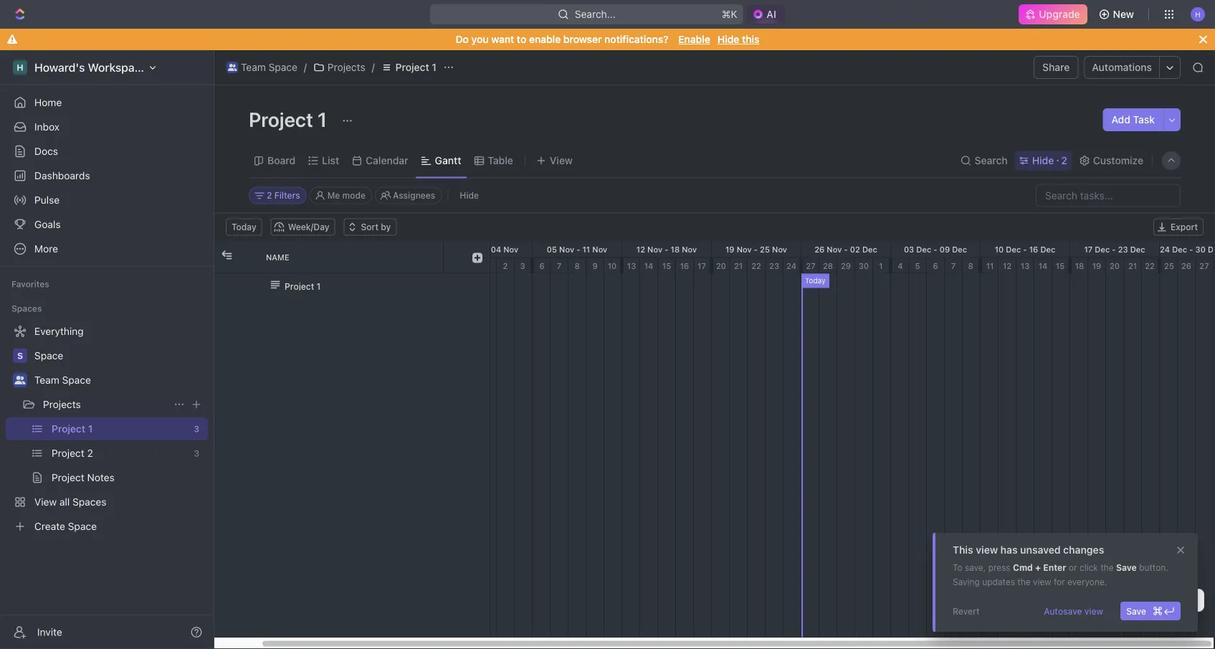 Task type: locate. For each thing, give the bounding box(es) containing it.
24 element
[[784, 258, 802, 274]]

20 element down the 17 dec - 23 dec element
[[1107, 258, 1125, 274]]

6 down 03 dec - 09 dec
[[933, 261, 938, 270]]

3 - from the left
[[665, 245, 669, 254]]

3 for 2
[[194, 448, 199, 458]]

15 for second the 15 element from the left
[[1056, 261, 1065, 270]]

view down +
[[1033, 577, 1052, 587]]

1 inside cell
[[317, 281, 321, 291]]

0 horizontal spatial 22 element
[[748, 258, 766, 274]]

29 for 29
[[841, 261, 851, 270]]

0 horizontal spatial team space
[[34, 374, 91, 386]]

0 horizontal spatial 25
[[760, 245, 770, 254]]

26 down the 24 dec - 30 dec element
[[1182, 261, 1192, 270]]

board
[[267, 155, 296, 166]]

21 down the 17 dec - 23 dec element
[[1129, 261, 1137, 270]]

0 vertical spatial today
[[232, 222, 256, 232]]

14
[[644, 261, 654, 270], [1039, 261, 1048, 270]]

14 down 10 dec - 16 dec 'element'
[[1039, 261, 1048, 270]]

2 21 from the left
[[1129, 261, 1137, 270]]

0 vertical spatial hide
[[718, 33, 740, 45]]

2 27 element from the left
[[1196, 258, 1214, 274]]

2 nov from the left
[[559, 245, 574, 254]]

0 horizontal spatial 8
[[575, 261, 580, 270]]

5 dec from the left
[[1041, 245, 1056, 254]]

25 left 26 element
[[1165, 261, 1175, 270]]

3 dec from the left
[[952, 245, 968, 254]]

30 left de
[[1196, 245, 1206, 254]]

export
[[1171, 222, 1198, 232]]

2 horizontal spatial hide
[[1032, 155, 1054, 166]]

1 15 from the left
[[663, 261, 671, 270]]

1 vertical spatial 16
[[680, 261, 689, 270]]

1 horizontal spatial 15
[[1056, 261, 1065, 270]]

0 vertical spatial save
[[1117, 562, 1137, 572]]

- for 16
[[1024, 245, 1027, 254]]

1 21 from the left
[[734, 261, 743, 270]]

13
[[627, 261, 636, 270], [1021, 261, 1030, 270]]

15 element
[[658, 258, 676, 274], [1053, 258, 1071, 274]]

2 15 element from the left
[[1053, 258, 1071, 274]]

customize
[[1094, 155, 1144, 166]]

nov
[[504, 245, 519, 254], [559, 245, 574, 254], [593, 245, 608, 254], [648, 245, 663, 254], [682, 245, 697, 254], [737, 245, 752, 254], [772, 245, 787, 254], [827, 245, 842, 254]]

19 nov - 25 nov
[[726, 245, 787, 254]]

12 for 12
[[1003, 261, 1012, 270]]

0 vertical spatial project 1 link
[[378, 59, 440, 76]]

15 down 12 nov - 18 nov
[[663, 261, 671, 270]]

1 horizontal spatial 7
[[951, 261, 956, 270]]

0 vertical spatial 26
[[815, 245, 825, 254]]

1 horizontal spatial 10
[[995, 245, 1004, 254]]

hide left this
[[718, 33, 740, 45]]

1 horizontal spatial 18
[[1075, 261, 1085, 270]]

14 element down 10 dec - 16 dec 'element'
[[1035, 258, 1053, 274]]

sidebar navigation
[[0, 50, 217, 649]]

13 element right 9
[[622, 258, 640, 274]]

projects inside sidebar navigation
[[43, 398, 81, 410]]

updates
[[983, 577, 1015, 587]]

project 1 inside sidebar navigation
[[52, 423, 93, 435]]

0 horizontal spatial 12
[[637, 245, 645, 254]]

17 inside 'element'
[[698, 261, 706, 270]]

more
[[34, 243, 58, 255]]

1 vertical spatial projects
[[43, 398, 81, 410]]

17 right 16 element
[[698, 261, 706, 270]]

1 horizontal spatial projects link
[[310, 59, 369, 76]]

upgrade link
[[1019, 4, 1088, 24]]

10 inside 'element'
[[995, 245, 1004, 254]]

view left 'all' on the bottom of the page
[[34, 496, 57, 508]]

1 vertical spatial team
[[34, 374, 59, 386]]

search...
[[575, 8, 616, 20]]

11
[[583, 245, 590, 254], [987, 261, 994, 270]]

27
[[806, 261, 816, 270], [1200, 261, 1210, 270]]

26 element
[[1178, 258, 1196, 274]]

team
[[241, 61, 266, 73], [34, 374, 59, 386]]

view for view
[[550, 155, 573, 166]]

25
[[760, 245, 770, 254], [1165, 261, 1175, 270]]

1 vertical spatial 11
[[987, 261, 994, 270]]

export button
[[1154, 218, 1204, 236]]

23 24
[[770, 261, 797, 270]]

view inside button
[[550, 155, 573, 166]]

0 vertical spatial team space link
[[223, 59, 301, 76]]

howard's
[[34, 61, 85, 74]]

1 horizontal spatial 20
[[1110, 261, 1120, 270]]

notes
[[87, 472, 115, 483]]

all
[[59, 496, 70, 508]]

2 vertical spatial save
[[1127, 606, 1147, 616]]

1 vertical spatial team space link
[[34, 369, 205, 392]]

project inside cell
[[285, 281, 314, 291]]

2 up project notes
[[87, 447, 93, 459]]

team right user group image
[[241, 61, 266, 73]]

1 horizontal spatial 23
[[1118, 245, 1129, 254]]

8 down 05 nov - 11 nov at the left top of the page
[[575, 261, 580, 270]]

1 27 from the left
[[806, 261, 816, 270]]

everything link
[[6, 320, 205, 343]]

view inside sidebar navigation
[[34, 496, 57, 508]]

29 down 26 nov - 02 dec
[[841, 261, 851, 270]]

15 element down 12 nov - 18 nov 'element'
[[658, 258, 676, 274]]

26 up "28"
[[815, 245, 825, 254]]

1 13 from the left
[[627, 261, 636, 270]]

16 element
[[676, 258, 694, 274]]

0 horizontal spatial the
[[1018, 577, 1031, 587]]

- for 23
[[1112, 245, 1116, 254]]

docs
[[34, 145, 58, 157]]

27 right 26 element
[[1200, 261, 1210, 270]]

0 horizontal spatial h
[[17, 62, 23, 72]]

0 horizontal spatial 24
[[787, 261, 797, 270]]

15 left the 18 element
[[1056, 261, 1065, 270]]

24 right 23 element
[[787, 261, 797, 270]]

2 7 from the left
[[951, 261, 956, 270]]

name
[[266, 252, 289, 262]]

hide inside button
[[460, 190, 479, 200]]

1 horizontal spatial 6
[[933, 261, 938, 270]]

0 vertical spatial 10
[[995, 245, 1004, 254]]

30
[[1196, 245, 1206, 254], [859, 261, 869, 270]]

2 8 from the left
[[968, 261, 974, 270]]

29 left the oct
[[457, 245, 467, 254]]

hide down gantt
[[460, 190, 479, 200]]

0 vertical spatial spaces
[[11, 303, 42, 313]]

18 inside 'element'
[[671, 245, 680, 254]]

1 14 element from the left
[[640, 258, 658, 274]]

0 horizontal spatial 21
[[734, 261, 743, 270]]

2 vertical spatial hide
[[460, 190, 479, 200]]

10 up 12 element
[[995, 245, 1004, 254]]

13 element
[[622, 258, 640, 274], [1017, 258, 1035, 274]]

spaces down favorites button
[[11, 303, 42, 313]]

today
[[232, 222, 256, 232], [805, 276, 826, 285]]

1 vertical spatial view
[[34, 496, 57, 508]]

10 element
[[605, 258, 622, 274]]

1 vertical spatial 23
[[770, 261, 780, 270]]

1 - from the left
[[485, 245, 489, 254]]

1 22 element from the left
[[748, 258, 766, 274]]

1 horizontal spatial view
[[1033, 577, 1052, 587]]

2 inside dropdown button
[[267, 190, 272, 200]]

1 horizontal spatial 24
[[1160, 245, 1170, 254]]

view right table at the left top of page
[[550, 155, 573, 166]]

12 inside 'element'
[[637, 245, 645, 254]]

assignees button
[[375, 187, 442, 204]]

11 element
[[981, 258, 999, 274]]

project
[[396, 61, 429, 73], [249, 107, 313, 131], [285, 281, 314, 291], [52, 423, 85, 435], [52, 447, 84, 459], [52, 472, 84, 483]]

0 horizontal spatial 6
[[540, 261, 545, 270]]

19 for 19
[[1093, 261, 1102, 270]]

1 6 from the left
[[540, 261, 545, 270]]

hide for hide 2
[[1032, 155, 1054, 166]]

team space right user group image
[[241, 61, 298, 73]]

1 horizontal spatial the
[[1101, 562, 1114, 572]]

this
[[742, 33, 760, 45]]

1 15 element from the left
[[658, 258, 676, 274]]

0 horizontal spatial hide
[[460, 190, 479, 200]]

save
[[1117, 562, 1137, 572], [1170, 595, 1190, 605], [1127, 606, 1147, 616]]

everything
[[34, 325, 84, 337]]

spaces
[[11, 303, 42, 313], [72, 496, 107, 508]]

1 horizontal spatial hide
[[718, 33, 740, 45]]

today down "28"
[[805, 276, 826, 285]]

 image
[[473, 253, 483, 263]]

1 horizontal spatial 22
[[1145, 261, 1155, 270]]

save inside this view has unsaved changes to save, press cmd + enter or click the save button. saving updates the view for everyone.
[[1117, 562, 1137, 572]]

team space right user group icon
[[34, 374, 91, 386]]

5 - from the left
[[844, 245, 848, 254]]

7 dec from the left
[[1131, 245, 1146, 254]]

14 element
[[640, 258, 658, 274], [1035, 258, 1053, 274]]

14 down 12 nov - 18 nov
[[644, 261, 654, 270]]

project notes
[[52, 472, 115, 483]]

to
[[517, 33, 527, 45]]

h
[[1196, 10, 1201, 18], [17, 62, 23, 72]]

0 horizontal spatial 29
[[457, 245, 467, 254]]

8 - from the left
[[1112, 245, 1116, 254]]

ai
[[767, 8, 777, 20]]

click
[[1080, 562, 1099, 572]]

25 26
[[1165, 261, 1192, 270]]

13 down 10 dec - 16 dec
[[1021, 261, 1030, 270]]

17 up 19 'element'
[[1085, 245, 1093, 254]]

project 1 - 0.00% row
[[214, 274, 490, 299]]

22 element down '19 nov - 25 nov' element
[[748, 258, 766, 274]]

15 element left 19 'element'
[[1053, 258, 1071, 274]]

3 for 1
[[194, 424, 199, 434]]

5
[[915, 261, 920, 270]]

10 for 10 dec - 16 dec
[[995, 245, 1004, 254]]

27 element
[[802, 258, 820, 274], [1196, 258, 1214, 274]]

22 left 25 element
[[1145, 261, 1155, 270]]

hide right the search
[[1032, 155, 1054, 166]]

17 for 17 dec - 23 dec
[[1085, 245, 1093, 254]]

24 up 25 element
[[1160, 245, 1170, 254]]

create space
[[34, 520, 97, 532]]

2 20 from the left
[[1110, 261, 1120, 270]]

20 down 17 dec - 23 dec
[[1110, 261, 1120, 270]]

automations button
[[1085, 57, 1160, 78]]

1 horizontal spatial 14 element
[[1035, 258, 1053, 274]]

10 dec - 16 dec
[[995, 245, 1056, 254]]

2 13 from the left
[[1021, 261, 1030, 270]]

4
[[898, 261, 903, 270]]

21 down 19 nov - 25 nov
[[734, 261, 743, 270]]

23 element
[[766, 258, 784, 274]]

howard's workspace
[[34, 61, 147, 74]]

space down view all spaces
[[68, 520, 97, 532]]

15
[[663, 261, 671, 270], [1056, 261, 1065, 270]]

1 vertical spatial view
[[1033, 577, 1052, 587]]

1 horizontal spatial view
[[550, 155, 573, 166]]

1 horizontal spatial 17
[[1085, 245, 1093, 254]]

create space link
[[6, 515, 205, 538]]

 image
[[222, 250, 232, 260]]

today down 2 filters dropdown button
[[232, 222, 256, 232]]

sort by
[[361, 222, 391, 232]]

29 element
[[838, 258, 856, 274]]

tree containing everything
[[6, 320, 208, 538]]

0 vertical spatial 29
[[457, 245, 467, 254]]

27 left "28"
[[806, 261, 816, 270]]

1 horizontal spatial 30
[[1196, 245, 1206, 254]]

9 - from the left
[[1190, 245, 1194, 254]]

0 horizontal spatial 20
[[716, 261, 727, 270]]

21 element
[[730, 258, 748, 274], [1125, 258, 1142, 274]]

18 left 19 'element'
[[1075, 261, 1085, 270]]

1 21 element from the left
[[730, 258, 748, 274]]

table link
[[485, 151, 513, 171]]

27 element down de
[[1196, 258, 1214, 274]]

21 element down 19 nov - 25 nov
[[730, 258, 748, 274]]

0 horizontal spatial 7
[[557, 261, 562, 270]]

22 element
[[748, 258, 766, 274], [1142, 258, 1160, 274]]

0 horizontal spatial view
[[976, 544, 998, 556]]

1 vertical spatial 18
[[1075, 261, 1085, 270]]

project notes link
[[52, 466, 205, 489]]

name row
[[214, 241, 490, 274]]

29
[[457, 245, 467, 254], [841, 261, 851, 270]]

0 vertical spatial 17
[[1085, 245, 1093, 254]]

1 horizontal spatial 13 element
[[1017, 258, 1035, 274]]

1 horizontal spatial today
[[805, 276, 826, 285]]

1 inside tree
[[88, 423, 93, 435]]

2 22 element from the left
[[1142, 258, 1160, 274]]

0 horizontal spatial 19
[[726, 245, 735, 254]]

12 nov - 18 nov element
[[622, 241, 712, 257]]

7 - from the left
[[1024, 245, 1027, 254]]

0 horizontal spatial 26
[[815, 245, 825, 254]]

6 - from the left
[[934, 245, 938, 254]]

2 vertical spatial 3
[[194, 448, 199, 458]]

1 vertical spatial 10
[[608, 261, 617, 270]]

19 nov - 25 nov element
[[712, 241, 802, 257]]

view
[[550, 155, 573, 166], [34, 496, 57, 508]]

1 horizontal spatial /
[[372, 61, 375, 73]]

1 horizontal spatial 26
[[1182, 261, 1192, 270]]

notifications?
[[605, 33, 669, 45]]

0 horizontal spatial team space link
[[34, 369, 205, 392]]

2 - from the left
[[577, 245, 580, 254]]

6 nov from the left
[[737, 245, 752, 254]]

17 dec - 23 dec element
[[1071, 241, 1160, 257]]

2 filters button
[[249, 187, 307, 204]]

1 horizontal spatial 16
[[1030, 245, 1039, 254]]

11 left 12 element
[[987, 261, 994, 270]]

2 horizontal spatial view
[[1085, 606, 1104, 616]]

8 left 11 "element"
[[968, 261, 974, 270]]

view up save,
[[976, 544, 998, 556]]

1 horizontal spatial 15 element
[[1053, 258, 1071, 274]]

2 vertical spatial view
[[1085, 606, 1104, 616]]

22 element left 25 26
[[1142, 258, 1160, 274]]

view down everyone. at the right bottom of the page
[[1085, 606, 1104, 616]]

sort
[[361, 222, 379, 232]]

30 right 29 element
[[859, 261, 869, 270]]

13 element down 10 dec - 16 dec 'element'
[[1017, 258, 1035, 274]]

spaces right 'all' on the bottom of the page
[[72, 496, 107, 508]]

0 horizontal spatial projects link
[[43, 393, 168, 416]]

view button
[[531, 151, 578, 171]]

19 inside 'element'
[[1093, 261, 1102, 270]]

tree
[[6, 320, 208, 538]]

26 nov - 02 dec element
[[802, 241, 891, 257]]

10 right 9
[[608, 261, 617, 270]]

the down cmd
[[1018, 577, 1031, 587]]

22 down 19 nov - 25 nov
[[752, 261, 762, 270]]

2 15 from the left
[[1056, 261, 1065, 270]]

20 element right 16 element
[[712, 258, 730, 274]]

25 up 23 element
[[760, 245, 770, 254]]

hide
[[718, 33, 740, 45], [1032, 155, 1054, 166], [460, 190, 479, 200]]

16 inside 10 dec - 16 dec 'element'
[[1030, 245, 1039, 254]]

button.
[[1140, 562, 1169, 572]]

1 vertical spatial the
[[1018, 577, 1031, 587]]

view for autosave
[[1085, 606, 1104, 616]]

1
[[432, 61, 437, 73], [318, 107, 327, 131], [486, 261, 490, 270], [879, 261, 883, 270], [317, 281, 321, 291], [88, 423, 93, 435]]

- for 02
[[844, 245, 848, 254]]

column header
[[214, 241, 236, 273], [236, 241, 257, 273], [444, 241, 465, 273], [465, 241, 490, 273]]

24
[[1160, 245, 1170, 254], [787, 261, 797, 270]]

02
[[850, 245, 860, 254]]

team right user group icon
[[34, 374, 59, 386]]

view inside button
[[1085, 606, 1104, 616]]

0 vertical spatial view
[[976, 544, 998, 556]]

2 left "filters"
[[267, 190, 272, 200]]

1 horizontal spatial 25
[[1165, 261, 1175, 270]]

0 horizontal spatial 14 element
[[640, 258, 658, 274]]

0 vertical spatial 12
[[637, 245, 645, 254]]

28
[[823, 261, 833, 270]]

gantt link
[[432, 151, 461, 171]]

name column header
[[257, 241, 444, 273]]

7 down 03 dec - 09 dec element
[[951, 261, 956, 270]]

2 20 element from the left
[[1107, 258, 1125, 274]]

1 horizontal spatial project 1 link
[[378, 59, 440, 76]]

21 element down the 17 dec - 23 dec element
[[1125, 258, 1142, 274]]

17
[[1085, 245, 1093, 254], [698, 261, 706, 270]]

29 for 29 oct - 04 nov
[[457, 245, 467, 254]]

14 for 2nd 14 element from right
[[644, 261, 654, 270]]

25 element
[[1160, 258, 1178, 274]]

1 vertical spatial hide
[[1032, 155, 1054, 166]]

4 - from the left
[[754, 245, 758, 254]]

2 14 from the left
[[1039, 261, 1048, 270]]

1 20 from the left
[[716, 261, 727, 270]]

0 vertical spatial 11
[[583, 245, 590, 254]]

20 element
[[712, 258, 730, 274], [1107, 258, 1125, 274]]

 image inside name row
[[222, 250, 232, 260]]

2 / from the left
[[372, 61, 375, 73]]

0 vertical spatial projects
[[328, 61, 366, 73]]

2 27 from the left
[[1200, 261, 1210, 270]]

11 right '05'
[[583, 245, 590, 254]]

week/day button
[[271, 218, 335, 236]]

- for 25
[[754, 245, 758, 254]]

0 horizontal spatial 13
[[627, 261, 636, 270]]

7 down '05'
[[557, 261, 562, 270]]

18 up 16 element
[[671, 245, 680, 254]]

list link
[[319, 151, 339, 171]]

29 oct - 04 nov
[[457, 245, 519, 254]]

to
[[953, 562, 963, 572]]

- for 11
[[577, 245, 580, 254]]

2 21 element from the left
[[1125, 258, 1142, 274]]

pulse
[[34, 194, 60, 206]]

09
[[940, 245, 950, 254]]

view for view all spaces
[[34, 496, 57, 508]]

- for 09
[[934, 245, 938, 254]]

filters
[[274, 190, 300, 200]]

or
[[1069, 562, 1078, 572]]

1 nov from the left
[[504, 245, 519, 254]]

1 vertical spatial 29
[[841, 261, 851, 270]]

20 right '17' 'element'
[[716, 261, 727, 270]]

1 horizontal spatial 29
[[841, 261, 851, 270]]

6 down 05 nov - 11 nov element
[[540, 261, 545, 270]]

13 right 10 element
[[627, 261, 636, 270]]

s
[[17, 351, 23, 361]]

1 horizontal spatial 27
[[1200, 261, 1210, 270]]

1 horizontal spatial 12
[[1003, 261, 1012, 270]]

view all spaces link
[[6, 491, 205, 513]]

0 vertical spatial 16
[[1030, 245, 1039, 254]]

14 element down 12 nov - 18 nov
[[640, 258, 658, 274]]

today inside button
[[232, 222, 256, 232]]

1 vertical spatial today
[[805, 276, 826, 285]]

1 vertical spatial 12
[[1003, 261, 1012, 270]]

unsaved
[[1021, 544, 1061, 556]]

1 14 from the left
[[644, 261, 654, 270]]

0 horizontal spatial team
[[34, 374, 59, 386]]

27 element left "28"
[[802, 258, 820, 274]]

8 nov from the left
[[827, 245, 842, 254]]

1 vertical spatial 30
[[859, 261, 869, 270]]

1 horizontal spatial 20 element
[[1107, 258, 1125, 274]]

the
[[1101, 562, 1114, 572], [1018, 577, 1031, 587]]

4 column header from the left
[[465, 241, 490, 273]]

the right the click
[[1101, 562, 1114, 572]]

do you want to enable browser notifications? enable hide this
[[456, 33, 760, 45]]

0 horizontal spatial 15 element
[[658, 258, 676, 274]]

dec
[[863, 245, 878, 254], [917, 245, 932, 254], [952, 245, 968, 254], [1006, 245, 1021, 254], [1041, 245, 1056, 254], [1095, 245, 1110, 254], [1131, 245, 1146, 254], [1173, 245, 1188, 254]]

space down everything
[[34, 350, 63, 361]]

20
[[716, 261, 727, 270], [1110, 261, 1120, 270]]

do
[[456, 33, 469, 45]]



Task type: vqa. For each thing, say whether or not it's contained in the screenshot.
happens
no



Task type: describe. For each thing, give the bounding box(es) containing it.
howard's workspace, , element
[[13, 60, 27, 75]]

0 vertical spatial team
[[241, 61, 266, 73]]

h button
[[1187, 3, 1210, 26]]

18 element
[[1071, 258, 1089, 274]]

sort by button
[[344, 218, 397, 236]]

26 nov - 02 dec
[[815, 245, 878, 254]]

28 element
[[820, 258, 838, 274]]

2 filters
[[267, 190, 300, 200]]

board link
[[265, 151, 296, 171]]

user group image
[[228, 64, 237, 71]]

2 column header from the left
[[236, 241, 257, 273]]

project 2 link
[[52, 442, 188, 465]]

team inside sidebar navigation
[[34, 374, 59, 386]]

autosave view button
[[1039, 602, 1110, 620]]

save inside 'button'
[[1127, 606, 1147, 616]]

2 left customize button
[[1062, 155, 1068, 166]]

table
[[488, 155, 513, 166]]

for
[[1054, 577, 1065, 587]]

add task button
[[1103, 108, 1164, 131]]

0 vertical spatial 24
[[1160, 245, 1170, 254]]

want
[[491, 33, 514, 45]]

de
[[1208, 245, 1216, 254]]

27 for 2nd 27 element from left
[[1200, 261, 1210, 270]]

1 column header from the left
[[214, 241, 236, 273]]

dashboards
[[34, 170, 90, 181]]

17 dec - 23 dec
[[1085, 245, 1146, 254]]

press
[[989, 562, 1011, 572]]

workspace
[[88, 61, 147, 74]]

week/day button
[[271, 218, 335, 236]]

2 inside tree
[[87, 447, 93, 459]]

03 dec - 09 dec
[[904, 245, 968, 254]]

1 8 from the left
[[575, 261, 580, 270]]

autosave
[[1044, 606, 1083, 616]]

sort by button
[[344, 218, 397, 236]]

assignees
[[393, 190, 436, 200]]

1 7 from the left
[[557, 261, 562, 270]]

2 14 element from the left
[[1035, 258, 1053, 274]]

space down space link
[[62, 374, 91, 386]]

⌘k
[[722, 8, 738, 20]]

6 dec from the left
[[1095, 245, 1110, 254]]

0 vertical spatial 23
[[1118, 245, 1129, 254]]

5 nov from the left
[[682, 245, 697, 254]]

task
[[1134, 114, 1155, 126]]

hide for hide
[[460, 190, 479, 200]]

 image inside name row
[[473, 253, 483, 263]]

3 column header from the left
[[444, 241, 465, 273]]

new button
[[1093, 3, 1143, 26]]

0 horizontal spatial project 1 link
[[52, 417, 188, 440]]

+
[[1036, 562, 1041, 572]]

user group image
[[15, 376, 25, 384]]

2 dec from the left
[[917, 245, 932, 254]]

30 element
[[856, 258, 873, 274]]

revert
[[953, 606, 980, 616]]

inbox link
[[6, 115, 208, 138]]

0 vertical spatial 3
[[520, 261, 525, 270]]

customize button
[[1075, 151, 1148, 171]]

14 for second 14 element from the left
[[1039, 261, 1048, 270]]

1 vertical spatial projects link
[[43, 393, 168, 416]]

project 1 tree grid
[[214, 241, 490, 637]]

by
[[381, 222, 391, 232]]

12 for 12 nov - 18 nov
[[637, 245, 645, 254]]

04
[[491, 245, 501, 254]]

dashboards link
[[6, 164, 208, 187]]

4 dec from the left
[[1006, 245, 1021, 254]]

1 27 element from the left
[[802, 258, 820, 274]]

docs link
[[6, 140, 208, 163]]

this view has unsaved changes to save, press cmd + enter or click the save button. saving updates the view for everyone.
[[953, 544, 1169, 587]]

revert button
[[947, 602, 986, 620]]

tree inside sidebar navigation
[[6, 320, 208, 538]]

create
[[34, 520, 65, 532]]

2 22 from the left
[[1145, 261, 1155, 270]]

project 2
[[52, 447, 93, 459]]

team space inside sidebar navigation
[[34, 374, 91, 386]]

21 for first 21 element from right
[[1129, 261, 1137, 270]]

29 oct - 04 nov element
[[443, 241, 533, 257]]

1 horizontal spatial team space link
[[223, 59, 301, 76]]

- for 30
[[1190, 245, 1194, 254]]

15 for first the 15 element
[[663, 261, 671, 270]]

me mode
[[328, 190, 366, 200]]

7 nov from the left
[[772, 245, 787, 254]]

9
[[593, 261, 598, 270]]

this
[[953, 544, 974, 556]]

1 vertical spatial save
[[1170, 595, 1190, 605]]

you
[[472, 33, 489, 45]]

pulse link
[[6, 189, 208, 212]]

24 dec - 30 de
[[1160, 245, 1216, 254]]

saving
[[953, 577, 980, 587]]

goals link
[[6, 213, 208, 236]]

browser
[[564, 33, 602, 45]]

project 1 cell
[[257, 274, 444, 299]]

ai button
[[747, 4, 785, 24]]

1 vertical spatial 26
[[1182, 261, 1192, 270]]

inbox
[[34, 121, 60, 133]]

0 horizontal spatial spaces
[[11, 303, 42, 313]]

0 vertical spatial projects link
[[310, 59, 369, 76]]

space, , element
[[13, 349, 27, 363]]

05 nov - 11 nov
[[547, 245, 608, 254]]

Search tasks... text field
[[1037, 185, 1180, 206]]

16 inside 16 element
[[680, 261, 689, 270]]

goals
[[34, 218, 61, 230]]

autosave view
[[1044, 606, 1104, 616]]

add task
[[1112, 114, 1155, 126]]

19 element
[[1089, 258, 1107, 274]]

17 element
[[694, 258, 712, 274]]

0 vertical spatial the
[[1101, 562, 1114, 572]]

favorites
[[11, 279, 49, 289]]

project 1 inside cell
[[285, 281, 321, 291]]

me mode button
[[310, 187, 372, 204]]

space right user group image
[[269, 61, 298, 73]]

list
[[322, 155, 339, 166]]

has
[[1001, 544, 1018, 556]]

05 nov - 11 nov element
[[533, 241, 622, 257]]

2 6 from the left
[[933, 261, 938, 270]]

enable
[[679, 33, 711, 45]]

view for this
[[976, 544, 998, 556]]

12 nov - 18 nov
[[637, 245, 697, 254]]

0 horizontal spatial 30
[[859, 261, 869, 270]]

10 for 10
[[608, 261, 617, 270]]

save,
[[965, 562, 986, 572]]

24 dec - 30 dec element
[[1160, 241, 1216, 257]]

1 vertical spatial 25
[[1165, 261, 1175, 270]]

17 for 17
[[698, 261, 706, 270]]

21 for 1st 21 element from left
[[734, 261, 743, 270]]

1 20 element from the left
[[712, 258, 730, 274]]

view all spaces
[[34, 496, 107, 508]]

- for 04
[[485, 245, 489, 254]]

more button
[[6, 237, 208, 260]]

0 vertical spatial 30
[[1196, 245, 1206, 254]]

1 vertical spatial 24
[[787, 261, 797, 270]]

hide button
[[454, 187, 485, 204]]

automations
[[1093, 61, 1152, 73]]

11 inside "element"
[[987, 261, 994, 270]]

19 for 19 nov - 25 nov
[[726, 245, 735, 254]]

save button
[[1121, 602, 1181, 620]]

03 dec - 09 dec element
[[891, 241, 981, 257]]

space link
[[34, 344, 205, 367]]

new
[[1113, 8, 1135, 20]]

gantt
[[435, 155, 461, 166]]

1 / from the left
[[304, 61, 307, 73]]

1 horizontal spatial projects
[[328, 61, 366, 73]]

h inside sidebar navigation
[[17, 62, 23, 72]]

2 down the 29 oct - 04 nov element
[[503, 261, 508, 270]]

everyone.
[[1068, 577, 1108, 587]]

4 nov from the left
[[648, 245, 663, 254]]

oct
[[469, 245, 483, 254]]

- for 18
[[665, 245, 669, 254]]

2 13 element from the left
[[1017, 258, 1035, 274]]

0 vertical spatial 25
[[760, 245, 770, 254]]

calendar link
[[363, 151, 409, 171]]

view button
[[531, 144, 578, 177]]

03
[[904, 245, 915, 254]]

1 horizontal spatial team space
[[241, 61, 298, 73]]

1 vertical spatial spaces
[[72, 496, 107, 508]]

enable
[[529, 33, 561, 45]]

1 dec from the left
[[863, 245, 878, 254]]

3 nov from the left
[[593, 245, 608, 254]]

27 for second 27 element from the right
[[806, 261, 816, 270]]

10 dec - 16 dec element
[[981, 241, 1071, 257]]

8 dec from the left
[[1173, 245, 1188, 254]]

1 22 from the left
[[752, 261, 762, 270]]

h inside dropdown button
[[1196, 10, 1201, 18]]

12 element
[[999, 258, 1017, 274]]

1 13 element from the left
[[622, 258, 640, 274]]



